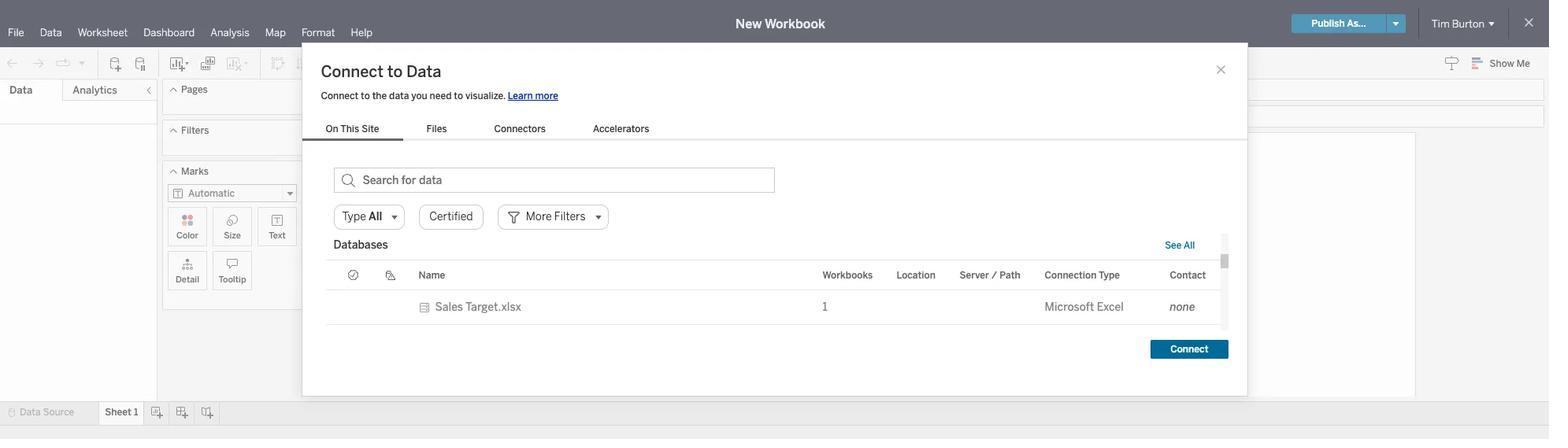 Task type: describe. For each thing, give the bounding box(es) containing it.
new workbook
[[736, 16, 825, 31]]

name
[[419, 270, 445, 281]]

show labels image
[[412, 56, 428, 71]]

publish as... button
[[1292, 14, 1386, 33]]

this
[[340, 124, 359, 135]]

as...
[[1347, 18, 1366, 29]]

1 horizontal spatial sheet 1
[[313, 141, 369, 163]]

swap rows and columns image
[[270, 56, 286, 71]]

databases
[[334, 239, 388, 252]]

see all button
[[1165, 240, 1195, 251]]

connect for connect
[[1171, 344, 1209, 355]]

show me button
[[1465, 51, 1545, 76]]

pages
[[181, 84, 208, 95]]

on
[[326, 124, 338, 135]]

connection type
[[1045, 270, 1120, 281]]

format
[[302, 27, 335, 39]]

rows
[[326, 111, 350, 122]]

analytics
[[73, 84, 117, 96]]

worksheet
[[78, 27, 128, 39]]

detail
[[176, 275, 199, 285]]

connect for connect to the data you need to visualize. learn more
[[321, 91, 359, 102]]

data guide image
[[1444, 55, 1460, 71]]

server
[[960, 270, 989, 281]]

contact
[[1170, 270, 1206, 281]]

learn more link
[[508, 91, 558, 102]]

analysis
[[211, 27, 249, 39]]

certified button
[[419, 205, 483, 230]]

workbooks
[[823, 270, 873, 281]]

sales
[[435, 301, 463, 314]]

row containing tableau data engine
[[326, 325, 1220, 360]]

data up redo image
[[40, 27, 62, 39]]

format workbook image
[[437, 56, 453, 71]]

type
[[1099, 270, 1120, 281]]

publish as...
[[1312, 18, 1366, 29]]

sort ascending image
[[295, 56, 311, 71]]

file
[[8, 27, 24, 39]]

on this site
[[326, 124, 379, 135]]

none for tableau data engine
[[1170, 336, 1195, 349]]

new worksheet image
[[169, 56, 191, 71]]

collapse image
[[144, 86, 154, 95]]

dashboard
[[144, 27, 195, 39]]

the
[[372, 91, 387, 102]]

clear sheet image
[[225, 56, 250, 71]]

workbook
[[765, 16, 825, 31]]

connectors
[[494, 124, 546, 135]]

filters
[[181, 125, 209, 136]]

connection
[[1045, 270, 1097, 281]]

connect to the data you need to visualize. learn more
[[321, 91, 558, 102]]

duplicate image
[[200, 56, 216, 71]]

data down "undo" image
[[9, 84, 32, 96]]

to for the
[[361, 91, 370, 102]]

/
[[992, 270, 997, 281]]

1 horizontal spatial 1
[[360, 141, 369, 163]]

marks
[[181, 166, 209, 177]]

data left source on the bottom left
[[20, 407, 41, 418]]

accelerators
[[593, 124, 649, 135]]

certified
[[430, 210, 473, 224]]

burton
[[1452, 18, 1485, 30]]

2 horizontal spatial 1
[[823, 301, 828, 314]]

microsoft excel
[[1045, 301, 1124, 314]]

to for data
[[387, 62, 403, 81]]

tooltip
[[219, 275, 246, 285]]

sort descending image
[[321, 56, 336, 71]]

2 horizontal spatial to
[[454, 91, 463, 102]]



Task type: vqa. For each thing, say whether or not it's contained in the screenshot.
Data Source
yes



Task type: locate. For each thing, give the bounding box(es) containing it.
connect up rows
[[321, 91, 359, 102]]

undo image
[[5, 56, 20, 71]]

tableau
[[1045, 336, 1085, 349]]

list box containing on this site
[[302, 121, 673, 141]]

0 horizontal spatial replay animation image
[[55, 56, 71, 71]]

0 horizontal spatial sheet 1
[[105, 407, 138, 418]]

1 horizontal spatial sheet
[[313, 141, 357, 163]]

connect
[[321, 62, 384, 81], [321, 91, 359, 102], [1171, 344, 1209, 355]]

replay animation image
[[55, 56, 71, 71], [77, 58, 87, 67]]

columns
[[326, 84, 366, 95]]

size
[[224, 231, 241, 241]]

0 vertical spatial sheet
[[313, 141, 357, 163]]

tim
[[1432, 18, 1450, 30]]

map
[[265, 27, 286, 39]]

connect right engine
[[1171, 344, 1209, 355]]

2 vertical spatial connect
[[1171, 344, 1209, 355]]

engine
[[1115, 336, 1150, 349]]

data source
[[20, 407, 74, 418]]

0 vertical spatial sheet 1
[[313, 141, 369, 163]]

more
[[535, 91, 558, 102]]

data
[[40, 27, 62, 39], [407, 62, 441, 81], [9, 84, 32, 96], [1088, 336, 1112, 349], [20, 407, 41, 418]]

target.xlsx
[[466, 301, 521, 314]]

tableau data engine
[[1045, 336, 1150, 349]]

data up you
[[407, 62, 441, 81]]

sheet right source on the bottom left
[[105, 407, 131, 418]]

source
[[43, 407, 74, 418]]

show
[[1490, 58, 1514, 69]]

row containing sales target.xlsx
[[326, 291, 1220, 325]]

1 vertical spatial sheet 1
[[105, 407, 138, 418]]

pause auto updates image
[[133, 56, 149, 71]]

grid containing sales target.xlsx
[[326, 261, 1220, 439]]

to left the
[[361, 91, 370, 102]]

redo image
[[30, 56, 46, 71]]

1 none from the top
[[1170, 301, 1195, 314]]

connect inside button
[[1171, 344, 1209, 355]]

1 down site at the top
[[360, 141, 369, 163]]

none for microsoft excel
[[1170, 301, 1195, 314]]

list box
[[302, 121, 673, 141]]

help
[[351, 27, 373, 39]]

microsoft
[[1045, 301, 1094, 314]]

none right engine
[[1170, 336, 1195, 349]]

excel
[[1097, 301, 1124, 314]]

to up data
[[387, 62, 403, 81]]

sheet 1
[[313, 141, 369, 163], [105, 407, 138, 418]]

visualize.
[[465, 91, 506, 102]]

highlight image
[[384, 56, 402, 71]]

server / path
[[960, 270, 1021, 281]]

2 vertical spatial 1
[[134, 407, 138, 418]]

files
[[427, 124, 447, 135]]

1 horizontal spatial replay animation image
[[77, 58, 87, 67]]

1 horizontal spatial to
[[387, 62, 403, 81]]

0 horizontal spatial 1
[[134, 407, 138, 418]]

none
[[1170, 301, 1195, 314], [1170, 336, 1195, 349]]

2 none from the top
[[1170, 336, 1195, 349]]

connect to data
[[321, 62, 441, 81]]

1 row from the top
[[326, 291, 1220, 325]]

0 vertical spatial 1
[[360, 141, 369, 163]]

sales target.xlsx
[[435, 301, 521, 314]]

1 down workbooks on the bottom of page
[[823, 301, 828, 314]]

none down contact
[[1170, 301, 1195, 314]]

new
[[736, 16, 762, 31]]

color
[[176, 231, 198, 241]]

show me
[[1490, 58, 1530, 69]]

connect up columns
[[321, 62, 384, 81]]

see all
[[1165, 240, 1195, 251]]

all
[[1184, 240, 1195, 251]]

replay animation image up analytics
[[77, 58, 87, 67]]

publish
[[1312, 18, 1345, 29]]

grid
[[326, 261, 1220, 439]]

location
[[897, 270, 936, 281]]

path
[[1000, 270, 1021, 281]]

1 vertical spatial none
[[1170, 336, 1195, 349]]

sheet 1 down this
[[313, 141, 369, 163]]

0 vertical spatial none
[[1170, 301, 1195, 314]]

2 row from the top
[[326, 325, 1220, 360]]

row group
[[326, 291, 1220, 439]]

tim burton
[[1432, 18, 1485, 30]]

1 vertical spatial connect
[[321, 91, 359, 102]]

sheet down on
[[313, 141, 357, 163]]

0 vertical spatial connect
[[321, 62, 384, 81]]

connect button
[[1151, 340, 1228, 359]]

replay animation image right redo image
[[55, 56, 71, 71]]

learn
[[508, 91, 533, 102]]

text
[[269, 231, 286, 241]]

totals image
[[346, 56, 365, 71]]

row
[[326, 291, 1220, 325], [326, 325, 1220, 360]]

1 vertical spatial 1
[[823, 301, 828, 314]]

1 vertical spatial sheet
[[105, 407, 131, 418]]

see
[[1165, 240, 1182, 251]]

sheet
[[313, 141, 357, 163], [105, 407, 131, 418]]

data left engine
[[1088, 336, 1112, 349]]

0 horizontal spatial to
[[361, 91, 370, 102]]

data
[[389, 91, 409, 102]]

new data source image
[[108, 56, 124, 71]]

you
[[411, 91, 427, 102]]

row group containing sales target.xlsx
[[326, 291, 1220, 439]]

sheet 1 right source on the bottom left
[[105, 407, 138, 418]]

to right need
[[454, 91, 463, 102]]

me
[[1517, 58, 1530, 69]]

site
[[362, 124, 379, 135]]

need
[[430, 91, 452, 102]]

connect for connect to data
[[321, 62, 384, 81]]

1 right source on the bottom left
[[134, 407, 138, 418]]

1
[[360, 141, 369, 163], [823, 301, 828, 314], [134, 407, 138, 418]]

to
[[387, 62, 403, 81], [361, 91, 370, 102], [454, 91, 463, 102]]

0 horizontal spatial sheet
[[105, 407, 131, 418]]



